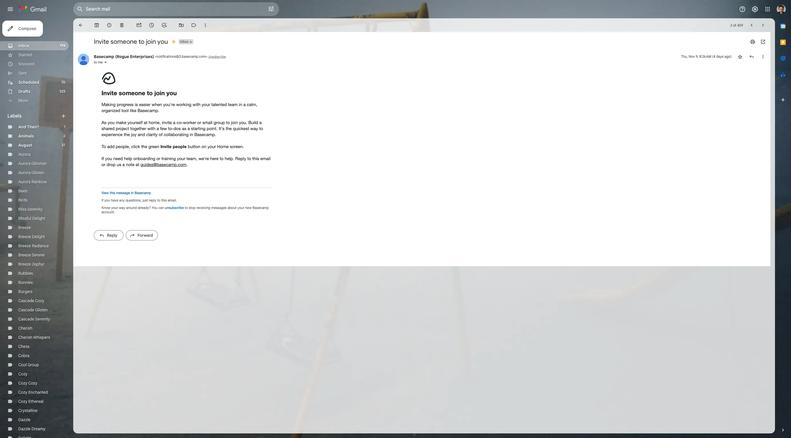 Task type: locate. For each thing, give the bounding box(es) containing it.
invite down archive image
[[94, 38, 109, 45]]

together
[[130, 126, 146, 131]]

enterprises)
[[130, 54, 154, 59]]

basecamp.
[[138, 108, 159, 113], [194, 132, 216, 137]]

1 vertical spatial if
[[102, 198, 103, 202]]

0 horizontal spatial inbox
[[18, 43, 29, 48]]

0 vertical spatial glisten
[[31, 170, 44, 175]]

about
[[228, 206, 237, 210]]

just
[[143, 198, 148, 202]]

new
[[245, 206, 252, 210]]

2 inside labels navigation
[[63, 134, 65, 138]]

you inside "as you make yourself at home, invite a co-worker or small group to join you. build a shared project together with a few to-dos as a starting point. it's the quickest way to experience the joy and clarity of collaborating in basecamp."
[[108, 120, 115, 125]]

serenity for bliss serenity
[[28, 207, 42, 212]]

breeze down blissful
[[18, 225, 31, 230]]

way down any
[[119, 206, 125, 210]]

the inside to add people, click the green invite people button on your home screen.
[[141, 144, 147, 149]]

cherish for cherish whispers
[[18, 335, 32, 340]]

with inside making progress is easier when you're working with your talented team in a calm, organized tool like basecamp.
[[193, 102, 201, 107]]

like
[[130, 108, 136, 113]]

3 breeze from the top
[[18, 243, 31, 249]]

this left email
[[252, 156, 259, 161]]

2 vertical spatial join
[[231, 120, 238, 125]]

the right click
[[141, 144, 147, 149]]

ago)
[[725, 54, 732, 59]]

aurora for aurora glisten
[[18, 170, 30, 175]]

2 horizontal spatial or
[[197, 120, 201, 125]]

guides@basecamp.com
[[141, 162, 186, 167]]

invite someone to join you up is
[[102, 90, 177, 97]]

cool group
[[18, 362, 39, 368]]

a left 'calm,'
[[243, 102, 246, 107]]

1 vertical spatial cherish
[[18, 335, 32, 340]]

1 horizontal spatial in
[[190, 132, 193, 137]]

0 vertical spatial of
[[733, 23, 737, 27]]

bees
[[18, 189, 27, 194]]

0 vertical spatial dazzle
[[18, 417, 30, 423]]

join up basecamp (rogue enterprises) cell
[[146, 38, 156, 45]]

join inside "as you make yourself at home, invite a co-worker or small group to join you. build a shared project together with a few to-dos as a starting point. it's the quickest way to experience the joy and clarity of collaborating in basecamp."
[[231, 120, 238, 125]]

0 vertical spatial basecamp.
[[138, 108, 159, 113]]

(4
[[713, 54, 716, 59]]

as you make yourself at home, invite a co-worker or small group to join you. build a shared project together with a few to-dos as a starting point. it's the quickest way to experience the joy and clarity of collaborating in basecamp.
[[102, 120, 263, 137]]

your inside to stop receiving messages about your new basecamp account.
[[238, 206, 244, 210]]

inbox up notifications@3.basecamp.com
[[180, 39, 189, 44]]

breeze radiance link
[[18, 243, 49, 249]]

serenity down cascade glisten link
[[35, 317, 50, 322]]

cascade down burgers link
[[18, 298, 34, 304]]

cozy up crystalline link
[[18, 399, 27, 404]]

at
[[144, 120, 148, 125], [136, 162, 139, 167]]

green
[[148, 144, 159, 149]]

experience
[[102, 132, 123, 137]]

1 vertical spatial glisten
[[35, 308, 48, 313]]

aurora up bees link
[[18, 179, 30, 185]]

join left you. at top
[[231, 120, 238, 125]]

2 vertical spatial cascade
[[18, 317, 34, 322]]

basecamp. inside "as you make yourself at home, invite a co-worker or small group to join you. build a shared project together with a few to-dos as a starting point. it's the quickest way to experience the joy and clarity of collaborating in basecamp."
[[194, 132, 216, 137]]

your inside making progress is easier when you're working with your talented team in a calm, organized tool like basecamp.
[[202, 102, 210, 107]]

basecamp inside to stop receiving messages about your new basecamp account.
[[253, 206, 269, 210]]

in down starting
[[190, 132, 193, 137]]

if
[[102, 156, 104, 161], [102, 198, 103, 202]]

1 horizontal spatial of
[[733, 23, 737, 27]]

around
[[126, 206, 137, 210]]

someone up (rogue
[[111, 38, 137, 45]]

breeze up breeze serene on the bottom
[[18, 243, 31, 249]]

dazzle down dazzle link
[[18, 427, 30, 432]]

any
[[119, 198, 125, 202]]

glisten for aurora glisten
[[31, 170, 44, 175]]

your inside if you need help onboarding or training your team, we're here to help. reply to this email or drop us a note at
[[177, 156, 185, 161]]

and
[[18, 124, 26, 130]]

group
[[28, 362, 39, 368]]

you up "shared"
[[108, 120, 115, 125]]

invite someone to join you up (rogue
[[94, 38, 168, 45]]

inbox inside labels navigation
[[18, 43, 29, 48]]

1 vertical spatial invite someone to join you
[[102, 90, 177, 97]]

cherish down cherish link
[[18, 335, 32, 340]]

your left the talented
[[202, 102, 210, 107]]

a right as
[[188, 126, 190, 131]]

3 aurora from the top
[[18, 170, 30, 175]]

0 horizontal spatial in
[[131, 191, 134, 195]]

cozy link
[[18, 372, 27, 377]]

0 vertical spatial this
[[252, 156, 259, 161]]

tab list
[[775, 18, 791, 418]]

1 vertical spatial reply
[[107, 233, 117, 238]]

me
[[98, 60, 103, 64]]

to stop receiving messages about your new basecamp account.
[[102, 206, 269, 214]]

animals
[[18, 134, 34, 139]]

aurora for aurora rainbow
[[18, 179, 30, 185]]

your left new at the left of the page
[[238, 206, 244, 210]]

0 vertical spatial serenity
[[28, 207, 42, 212]]

invite
[[162, 120, 172, 125]]

3 cascade from the top
[[18, 317, 34, 322]]

bubbles
[[18, 271, 33, 276]]

2 horizontal spatial basecamp
[[253, 206, 269, 210]]

cozy cozy link
[[18, 381, 37, 386]]

0 vertical spatial invite someone to join you
[[94, 38, 168, 45]]

bliss
[[18, 207, 27, 212]]

way down 'build'
[[250, 126, 258, 131]]

None search field
[[73, 2, 279, 16]]

a right 'build'
[[259, 120, 262, 125]]

0 vertical spatial or
[[197, 120, 201, 125]]

animals link
[[18, 134, 34, 139]]

1 dazzle from the top
[[18, 417, 30, 423]]

at right the note
[[136, 162, 139, 167]]

basecamp. down easier
[[138, 108, 159, 113]]

1 vertical spatial or
[[156, 156, 160, 161]]

aurora
[[18, 152, 30, 157], [18, 161, 30, 166], [18, 170, 30, 175], [18, 179, 30, 185]]

you up you're
[[167, 90, 177, 97]]

cascade down cascade cozy
[[18, 308, 34, 313]]

newer image
[[749, 22, 755, 28]]

of down "few"
[[159, 132, 163, 137]]

0 vertical spatial in
[[239, 102, 242, 107]]

cozy down cozy cozy
[[18, 390, 27, 395]]

1 cherish from the top
[[18, 326, 32, 331]]

a inside if you need help onboarding or training your team, we're here to help. reply to this email or drop us a note at
[[122, 162, 125, 167]]

0 horizontal spatial with
[[148, 126, 155, 131]]

with up clarity
[[148, 126, 155, 131]]

0 horizontal spatial the
[[124, 132, 130, 137]]

team
[[228, 102, 238, 107]]

cozy down cozy 'link'
[[18, 381, 27, 386]]

0 vertical spatial someone
[[111, 38, 137, 45]]

2 aurora from the top
[[18, 161, 30, 166]]

2 left '459'
[[731, 23, 732, 27]]

reply right help.
[[235, 156, 246, 161]]

dazzle dreamy
[[18, 427, 45, 432]]

home,
[[149, 120, 161, 125]]

glisten up cascade serenity at bottom left
[[35, 308, 48, 313]]

dazzle down crystalline on the left of page
[[18, 417, 30, 423]]

0 vertical spatial 2
[[731, 23, 732, 27]]

search mail image
[[75, 4, 85, 14]]

you up drop
[[105, 156, 112, 161]]

1 horizontal spatial at
[[144, 120, 148, 125]]

2 horizontal spatial this
[[252, 156, 259, 161]]

1 vertical spatial of
[[159, 132, 163, 137]]

cozy up cascade glisten link
[[35, 298, 44, 304]]

delight
[[32, 216, 45, 221], [32, 234, 45, 239]]

inbox inside button
[[180, 39, 189, 44]]

breeze
[[18, 225, 31, 230], [18, 234, 31, 239], [18, 243, 31, 249], [18, 253, 31, 258], [18, 262, 31, 267]]

button
[[188, 144, 200, 149]]

dazzle dreamy link
[[18, 427, 45, 432]]

basecamp up just
[[135, 191, 151, 195]]

cascade cozy
[[18, 298, 44, 304]]

1 vertical spatial cascade
[[18, 308, 34, 313]]

inbox button
[[179, 39, 189, 44]]

in inside making progress is easier when you're working with your talented team in a calm, organized tool like basecamp.
[[239, 102, 242, 107]]

note
[[126, 162, 134, 167]]

459
[[737, 23, 743, 27]]

and then?
[[18, 124, 39, 130]]

cozy down "cool"
[[18, 372, 27, 377]]

0 vertical spatial way
[[250, 126, 258, 131]]

0 horizontal spatial basecamp
[[94, 54, 114, 59]]

basecamp right new at the left of the page
[[253, 206, 269, 210]]

aurora down the aurora link
[[18, 161, 30, 166]]

reply down account.
[[107, 233, 117, 238]]

Not starred checkbox
[[738, 54, 743, 60]]

breeze up breeze zephyr "link"
[[18, 253, 31, 258]]

1 vertical spatial with
[[148, 126, 155, 131]]

2 horizontal spatial in
[[239, 102, 242, 107]]

more button
[[0, 96, 69, 105]]

with
[[193, 102, 201, 107], [148, 126, 155, 131]]

drafts
[[18, 89, 30, 94]]

to left stop
[[185, 206, 188, 210]]

2 vertical spatial or
[[102, 162, 105, 167]]

breeze up bubbles
[[18, 262, 31, 267]]

breeze zephyr
[[18, 262, 45, 267]]

glisten down glimmer
[[31, 170, 44, 175]]

5 breeze from the top
[[18, 262, 31, 267]]

someone
[[111, 38, 137, 45], [119, 90, 145, 97]]

making
[[102, 102, 116, 107]]

1 if from the top
[[102, 156, 104, 161]]

0 vertical spatial if
[[102, 156, 104, 161]]

0 vertical spatial delight
[[32, 216, 45, 221]]

0 horizontal spatial or
[[102, 162, 105, 167]]

way
[[250, 126, 258, 131], [119, 206, 125, 210]]

2 cascade from the top
[[18, 308, 34, 313]]

1 horizontal spatial this
[[161, 198, 167, 202]]

delight down bliss serenity
[[32, 216, 45, 221]]

1 horizontal spatial basecamp.
[[194, 132, 216, 137]]

your down the have
[[111, 206, 118, 210]]

to-
[[168, 126, 174, 131]]

if inside if you need help onboarding or training your team, we're here to help. reply to this email or drop us a note at
[[102, 156, 104, 161]]

4 aurora from the top
[[18, 179, 30, 185]]

0 horizontal spatial 2
[[63, 134, 65, 138]]

breeze for breeze radiance
[[18, 243, 31, 249]]

2 down 1 on the top left
[[63, 134, 65, 138]]

with right working
[[193, 102, 201, 107]]

to right group
[[226, 120, 230, 125]]

way inside "as you make yourself at home, invite a co-worker or small group to join you. build a shared project together with a few to-dos as a starting point. it's the quickest way to experience the joy and clarity of collaborating in basecamp."
[[250, 126, 258, 131]]

aurora glimmer
[[18, 161, 47, 166]]

1 horizontal spatial way
[[250, 126, 258, 131]]

advanced search options image
[[266, 3, 277, 15]]

add to tasks image
[[161, 22, 167, 28]]

cherish up cherish whispers link
[[18, 326, 32, 331]]

2 dazzle from the top
[[18, 427, 30, 432]]

or left drop
[[102, 162, 105, 167]]

invite right green
[[160, 144, 172, 149]]

1 horizontal spatial reply
[[235, 156, 246, 161]]

your left the team,
[[177, 156, 185, 161]]

2 vertical spatial in
[[131, 191, 134, 195]]

cozy for cozy enchanted
[[18, 390, 27, 395]]

collaborating
[[164, 132, 189, 137]]

0 horizontal spatial basecamp.
[[138, 108, 159, 113]]

2 horizontal spatial the
[[226, 126, 232, 131]]

bunnies
[[18, 280, 33, 285]]

basecamp. down starting
[[194, 132, 216, 137]]

the
[[226, 126, 232, 131], [124, 132, 130, 137], [141, 144, 147, 149]]

2 vertical spatial basecamp
[[253, 206, 269, 210]]

cherish for cherish link
[[18, 326, 32, 331]]

if down to
[[102, 156, 104, 161]]

serenity up blissful delight link
[[28, 207, 42, 212]]

delete image
[[119, 22, 125, 28]]

1 vertical spatial delight
[[32, 234, 45, 239]]

someone up is
[[119, 90, 145, 97]]

or up starting
[[197, 120, 201, 125]]

older image
[[760, 22, 766, 28]]

1 breeze from the top
[[18, 225, 31, 230]]

1 vertical spatial basecamp.
[[194, 132, 216, 137]]

1 horizontal spatial the
[[141, 144, 147, 149]]

2 cherish from the top
[[18, 335, 32, 340]]

0 vertical spatial reply
[[235, 156, 246, 161]]

breeze serene link
[[18, 253, 45, 258]]

at inside "as you make yourself at home, invite a co-worker or small group to join you. build a shared project together with a few to-dos as a starting point. it's the quickest way to experience the joy and clarity of collaborating in basecamp."
[[144, 120, 148, 125]]

email
[[260, 156, 271, 161]]

2 breeze from the top
[[18, 234, 31, 239]]

0 horizontal spatial of
[[159, 132, 163, 137]]

you inside if you need help onboarding or training your team, we're here to help. reply to this email or drop us a note at
[[105, 156, 112, 161]]

home
[[217, 144, 229, 149]]

serenity
[[28, 207, 42, 212], [35, 317, 50, 322]]

august
[[18, 143, 32, 148]]

this up 'can'
[[161, 198, 167, 202]]

already?
[[138, 206, 151, 210]]

project
[[116, 126, 129, 131]]

1 vertical spatial serenity
[[35, 317, 50, 322]]

0 horizontal spatial reply
[[107, 233, 117, 238]]

1 vertical spatial this
[[110, 191, 115, 195]]

1 horizontal spatial inbox
[[180, 39, 189, 44]]

tool
[[122, 108, 129, 113]]

unsubscribe
[[208, 55, 226, 59]]

basecamp
[[94, 54, 114, 59], [135, 191, 151, 195], [253, 206, 269, 210]]

breeze for breeze zephyr
[[18, 262, 31, 267]]

yourself
[[128, 120, 143, 125]]

a right us
[[122, 162, 125, 167]]

basecamp up show details icon
[[94, 54, 114, 59]]

.
[[186, 162, 188, 167]]

1 vertical spatial way
[[119, 206, 125, 210]]

inbox up the starred
[[18, 43, 29, 48]]

if you need help onboarding or training your team, we're here to help. reply to this email or drop us a note at
[[102, 156, 271, 167]]

bees link
[[18, 189, 27, 194]]

1 vertical spatial basecamp
[[135, 191, 151, 195]]

join
[[146, 38, 156, 45], [154, 90, 165, 97], [231, 120, 238, 125]]

it's
[[219, 126, 225, 131]]

your right on
[[208, 144, 216, 149]]

people,
[[116, 144, 130, 149]]

or up guides@basecamp.com link
[[156, 156, 160, 161]]

this right view
[[110, 191, 115, 195]]

at left home,
[[144, 120, 148, 125]]

you left the have
[[104, 198, 110, 202]]

starred link
[[18, 52, 32, 58]]

1 vertical spatial 2
[[63, 134, 65, 138]]

reply inside if you need help onboarding or training your team, we're here to help. reply to this email or drop us a note at
[[235, 156, 246, 161]]

4 breeze from the top
[[18, 253, 31, 258]]

or inside "as you make yourself at home, invite a co-worker or small group to join you. build a shared project together with a few to-dos as a starting point. it's the quickest way to experience the joy and clarity of collaborating in basecamp."
[[197, 120, 201, 125]]

in
[[239, 102, 242, 107], [190, 132, 193, 137], [131, 191, 134, 195]]

delight up "radiance"
[[32, 234, 45, 239]]

2 for 2
[[63, 134, 65, 138]]

invite up making
[[102, 90, 117, 97]]

to up enterprises)
[[139, 38, 145, 45]]

burgers
[[18, 289, 33, 294]]

2 if from the top
[[102, 198, 103, 202]]

1 horizontal spatial 2
[[731, 23, 732, 27]]

dazzle for dazzle link
[[18, 417, 30, 423]]

0 vertical spatial at
[[144, 120, 148, 125]]

cascade cozy link
[[18, 298, 44, 304]]

join up when
[[154, 90, 165, 97]]

cherish
[[18, 326, 32, 331], [18, 335, 32, 340]]

2 vertical spatial the
[[141, 144, 147, 149]]

0 vertical spatial with
[[193, 102, 201, 107]]

cascade up cherish link
[[18, 317, 34, 322]]

aurora down the august link
[[18, 152, 30, 157]]

a left "few"
[[157, 126, 159, 131]]

in up questions,
[[131, 191, 134, 195]]

1 cascade from the top
[[18, 298, 34, 304]]

to right here
[[220, 156, 224, 161]]

in right the team
[[239, 102, 242, 107]]

breeze down breeze link
[[18, 234, 31, 239]]

more image
[[203, 22, 208, 28]]

you for onboarding
[[105, 156, 112, 161]]

1 vertical spatial dazzle
[[18, 427, 30, 432]]

if down view
[[102, 198, 103, 202]]

of left '459'
[[733, 23, 737, 27]]

0 horizontal spatial this
[[110, 191, 115, 195]]

1 horizontal spatial with
[[193, 102, 201, 107]]

1 aurora from the top
[[18, 152, 30, 157]]

1 vertical spatial someone
[[119, 90, 145, 97]]

0 vertical spatial cherish
[[18, 326, 32, 331]]

0 vertical spatial cascade
[[18, 298, 34, 304]]

1 vertical spatial the
[[124, 132, 130, 137]]

the left joy
[[124, 132, 130, 137]]

basecamp. inside making progress is easier when you're working with your talented team in a calm, organized tool like basecamp.
[[138, 108, 159, 113]]

1 vertical spatial in
[[190, 132, 193, 137]]

0 horizontal spatial at
[[136, 162, 139, 167]]

aurora down aurora glimmer link
[[18, 170, 30, 175]]

the right it's
[[226, 126, 232, 131]]

1 vertical spatial at
[[136, 162, 139, 167]]



Task type: vqa. For each thing, say whether or not it's contained in the screenshot.
second password from the right
no



Task type: describe. For each thing, give the bounding box(es) containing it.
few
[[160, 126, 167, 131]]

to add people, click the green invite people button on your home screen.
[[102, 144, 245, 149]]

0 vertical spatial invite
[[94, 38, 109, 45]]

days
[[717, 54, 724, 59]]

need
[[113, 156, 123, 161]]

whispers
[[33, 335, 50, 340]]

aurora glisten
[[18, 170, 44, 175]]

cozy up cozy enchanted
[[28, 381, 37, 386]]

not starred image
[[738, 54, 743, 60]]

dos
[[174, 126, 181, 131]]

to
[[102, 144, 106, 149]]

talented
[[211, 102, 227, 107]]

crystalline link
[[18, 408, 38, 413]]

guides@basecamp.com .
[[141, 162, 189, 167]]

make
[[116, 120, 126, 125]]

cool
[[18, 362, 27, 368]]

bubbles link
[[18, 271, 33, 276]]

snooze image
[[149, 22, 154, 28]]

your inside to add people, click the green invite people button on your home screen.
[[208, 144, 216, 149]]

hey there! image
[[102, 72, 116, 84]]

of inside "as you make yourself at home, invite a co-worker or small group to join you. build a shared project together with a few to-dos as a starting point. it's the quickest way to experience the joy and clarity of collaborating in basecamp."
[[159, 132, 163, 137]]

you're
[[163, 102, 175, 107]]

move to image
[[179, 22, 184, 28]]

settings image
[[752, 6, 759, 13]]

breeze for breeze serene
[[18, 253, 31, 258]]

to right 'quickest'
[[259, 126, 263, 131]]

0 vertical spatial join
[[146, 38, 156, 45]]

cozy for cozy 'link'
[[18, 372, 27, 377]]

1 vertical spatial join
[[154, 90, 165, 97]]

dreamy
[[31, 427, 45, 432]]

account.
[[102, 210, 115, 214]]

on
[[202, 144, 206, 149]]

1 horizontal spatial basecamp
[[135, 191, 151, 195]]

<
[[155, 54, 157, 59]]

cozy ethereal
[[18, 399, 44, 404]]

sent
[[18, 71, 27, 76]]

enchanted
[[28, 390, 48, 395]]

forward
[[138, 233, 153, 238]]

blissful delight
[[18, 216, 45, 221]]

as
[[182, 126, 186, 131]]

0 vertical spatial the
[[226, 126, 232, 131]]

inbox for inbox link
[[18, 43, 29, 48]]

drafts link
[[18, 89, 30, 94]]

drop
[[107, 162, 116, 167]]

main menu image
[[7, 6, 14, 13]]

37
[[62, 143, 65, 147]]

to up easier
[[147, 90, 153, 97]]

aurora glisten link
[[18, 170, 44, 175]]

can
[[158, 206, 164, 210]]

serenity for cascade serenity
[[35, 317, 50, 322]]

at inside if you need help onboarding or training your team, we're here to help. reply to this email or drop us a note at
[[136, 162, 139, 167]]

unsubscribe
[[165, 206, 184, 210]]

to right reply
[[157, 198, 160, 202]]

co-
[[177, 120, 183, 125]]

to left me
[[94, 60, 97, 64]]

you up basecamp (rogue enterprises) < notifications@3.basecamp.com > unsubscribe
[[157, 38, 168, 45]]

report spam image
[[106, 22, 112, 28]]

build
[[248, 120, 258, 125]]

thu, nov 9, 8:26 am (4 days ago) cell
[[681, 54, 732, 60]]

birds
[[18, 198, 28, 203]]

aurora for the aurora link
[[18, 152, 30, 157]]

cascade for cascade serenity
[[18, 317, 34, 322]]

blissful delight link
[[18, 216, 45, 221]]

support image
[[739, 6, 746, 13]]

25
[[61, 80, 65, 84]]

more
[[18, 98, 28, 103]]

a left co-
[[173, 120, 175, 125]]

then?
[[27, 124, 39, 130]]

gmail image
[[18, 3, 49, 15]]

0 vertical spatial basecamp
[[94, 54, 114, 59]]

inbox for the 'inbox' button
[[180, 39, 189, 44]]

labels navigation
[[0, 18, 73, 438]]

breeze for breeze delight
[[18, 234, 31, 239]]

show details image
[[104, 61, 107, 64]]

if for if you have any questions, just reply to this email.
[[102, 198, 103, 202]]

blissful
[[18, 216, 31, 221]]

glimmer
[[31, 161, 47, 166]]

chess
[[18, 344, 30, 349]]

joy
[[131, 132, 137, 137]]

onboarding
[[133, 156, 155, 161]]

starting
[[191, 126, 206, 131]]

bunnies link
[[18, 280, 33, 285]]

easier
[[139, 102, 151, 107]]

cascade serenity link
[[18, 317, 50, 322]]

cozy cozy
[[18, 381, 37, 386]]

know
[[102, 206, 110, 210]]

2 vertical spatial this
[[161, 198, 167, 202]]

breeze delight
[[18, 234, 45, 239]]

worker
[[183, 120, 196, 125]]

dazzle for dazzle dreamy
[[18, 427, 30, 432]]

you
[[152, 206, 158, 210]]

in inside "as you make yourself at home, invite a co-worker or small group to join you. build a shared project together with a few to-dos as a starting point. it's the quickest way to experience the joy and clarity of collaborating in basecamp."
[[190, 132, 193, 137]]

calm,
[[247, 102, 257, 107]]

questions,
[[126, 198, 142, 202]]

cozy enchanted link
[[18, 390, 48, 395]]

cascade for cascade glisten
[[18, 308, 34, 313]]

view this message in basecamp link
[[102, 191, 151, 195]]

breeze serene
[[18, 253, 45, 258]]

reply
[[149, 198, 156, 202]]

making progress is easier when you're working with your talented team in a calm, organized tool like basecamp.
[[102, 102, 257, 113]]

cobra link
[[18, 353, 29, 358]]

burgers link
[[18, 289, 33, 294]]

aurora link
[[18, 152, 30, 157]]

1 vertical spatial invite
[[102, 90, 117, 97]]

snoozed link
[[18, 62, 34, 67]]

2 for 2 of 459
[[731, 23, 732, 27]]

rainbow
[[31, 179, 47, 185]]

Search mail text field
[[86, 6, 252, 12]]

cascade for cascade cozy
[[18, 298, 34, 304]]

labels heading
[[7, 113, 61, 119]]

0 horizontal spatial way
[[119, 206, 125, 210]]

basecamp (rogue enterprises) < notifications@3.basecamp.com > unsubscribe
[[94, 54, 226, 59]]

screen.
[[230, 144, 244, 149]]

this inside if you need help onboarding or training your team, we're here to help. reply to this email or drop us a note at
[[252, 156, 259, 161]]

aurora for aurora glimmer
[[18, 161, 30, 166]]

birds link
[[18, 198, 28, 203]]

is
[[135, 102, 138, 107]]

glisten for cascade glisten
[[35, 308, 48, 313]]

1 horizontal spatial or
[[156, 156, 160, 161]]

to left email
[[247, 156, 251, 161]]

back to inbox image
[[78, 22, 84, 28]]

cascade serenity
[[18, 317, 50, 322]]

to inside to stop receiving messages about your new basecamp account.
[[185, 206, 188, 210]]

2 vertical spatial invite
[[160, 144, 172, 149]]

breeze for breeze link
[[18, 225, 31, 230]]

small
[[203, 120, 213, 125]]

a inside making progress is easier when you're working with your talented team in a calm, organized tool like basecamp.
[[243, 102, 246, 107]]

unsubscribe link
[[208, 55, 226, 59]]

bliss serenity
[[18, 207, 42, 212]]

zephyr
[[32, 262, 45, 267]]

thu,
[[681, 54, 688, 59]]

thu, nov 9, 8:26 am (4 days ago)
[[681, 54, 732, 59]]

cobra
[[18, 353, 29, 358]]

compose button
[[2, 21, 43, 37]]

you for questions,
[[104, 198, 110, 202]]

with inside "as you make yourself at home, invite a co-worker or small group to join you. build a shared project together with a few to-dos as a starting point. it's the quickest way to experience the joy and clarity of collaborating in basecamp."
[[148, 126, 155, 131]]

aurora rainbow link
[[18, 179, 47, 185]]

basecamp (rogue enterprises) cell
[[94, 54, 208, 59]]

aurora rainbow
[[18, 179, 47, 185]]

labels image
[[191, 22, 197, 28]]

delight for breeze delight
[[32, 234, 45, 239]]

2 of 459
[[731, 23, 743, 27]]

you for at
[[108, 120, 115, 125]]

cherish whispers link
[[18, 335, 50, 340]]

if for if you need help onboarding or training your team, we're here to help. reply to this email or drop us a note at
[[102, 156, 104, 161]]

cozy for cozy ethereal
[[18, 399, 27, 404]]

know your way around already? you can unsubscribe
[[102, 206, 184, 210]]

cozy for cozy cozy
[[18, 381, 27, 386]]

add
[[107, 144, 115, 149]]

>
[[206, 54, 207, 59]]

archive image
[[94, 22, 100, 28]]

delight for blissful delight
[[32, 216, 45, 221]]

view this message in basecamp
[[102, 191, 151, 195]]



